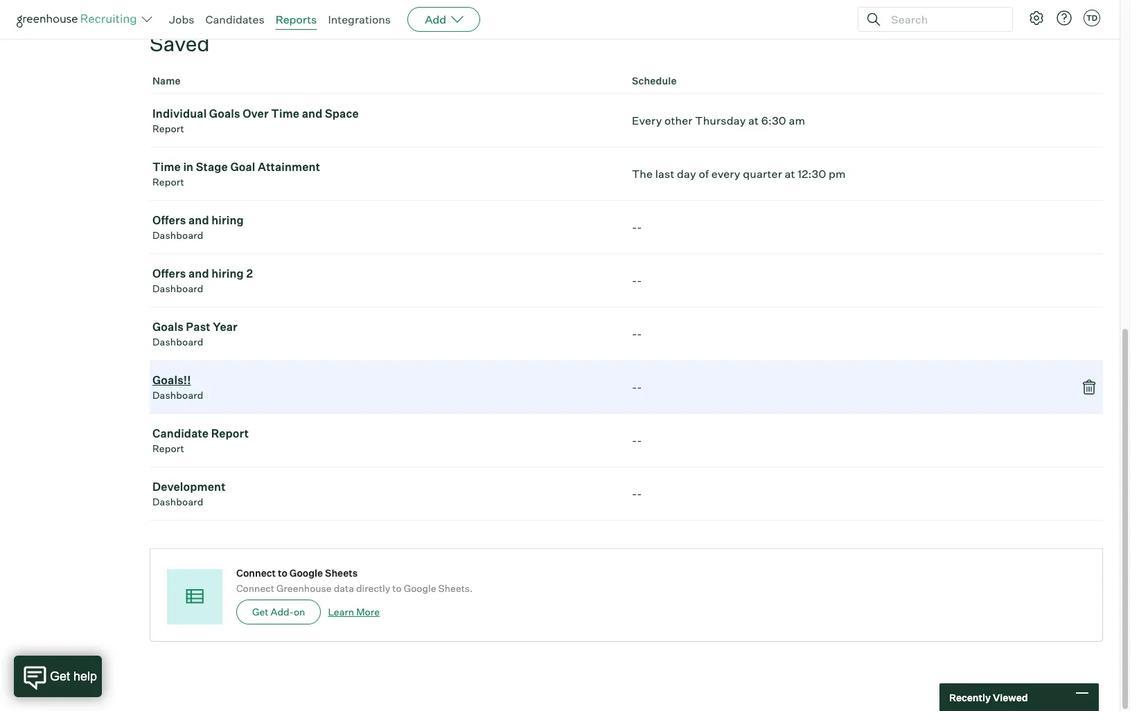 Task type: vqa. For each thing, say whether or not it's contained in the screenshot.


Task type: describe. For each thing, give the bounding box(es) containing it.
integrations link
[[328, 12, 391, 26]]

greenhouse recruiting image
[[17, 11, 141, 28]]

get add-on
[[252, 607, 305, 619]]

goals past year dashboard
[[153, 320, 238, 348]]

-- for goals!!
[[632, 381, 642, 395]]

directly
[[356, 583, 391, 595]]

configure image
[[1029, 10, 1045, 26]]

saved
[[150, 31, 210, 56]]

time in stage goal attainment report
[[153, 160, 320, 188]]

name
[[153, 75, 181, 87]]

time inside the time in stage goal attainment report
[[153, 160, 181, 174]]

every other thursday at 6:30 am
[[632, 114, 806, 128]]

Search text field
[[888, 9, 1000, 29]]

report inside the time in stage goal attainment report
[[153, 176, 184, 188]]

-- for development
[[632, 487, 642, 501]]

the
[[632, 167, 653, 181]]

-- for goals past year
[[632, 327, 642, 341]]

1 vertical spatial to
[[393, 583, 402, 595]]

report inside individual goals over time and space report
[[153, 123, 184, 135]]

more
[[356, 607, 380, 619]]

icon google connector image
[[182, 585, 207, 610]]

add button
[[408, 7, 481, 32]]

last
[[656, 167, 675, 181]]

in
[[183, 160, 194, 174]]

reports link
[[276, 12, 317, 26]]

pm
[[829, 167, 846, 181]]

individual
[[153, 107, 207, 121]]

6:30
[[762, 114, 787, 128]]

get add-on link
[[236, 600, 321, 625]]

candidate
[[153, 427, 209, 441]]

0 vertical spatial at
[[749, 114, 759, 128]]

-- for offers and hiring
[[632, 221, 642, 234]]

greenhouse
[[277, 583, 332, 595]]

sheets.
[[439, 583, 473, 595]]

dashboard inside goals past year dashboard
[[153, 336, 204, 348]]

goals!! dashboard
[[153, 374, 204, 402]]

learn
[[328, 607, 354, 619]]

goals inside goals past year dashboard
[[153, 320, 184, 334]]

-- for candidate report
[[632, 434, 642, 448]]

every
[[632, 114, 662, 128]]

development dashboard
[[153, 481, 226, 508]]

dashboard inside development dashboard
[[153, 497, 204, 508]]

2
[[246, 267, 253, 281]]

schedule
[[632, 75, 677, 87]]

0 vertical spatial to
[[278, 568, 288, 580]]

jobs link
[[169, 12, 194, 26]]

thursday
[[696, 114, 746, 128]]

add-
[[271, 607, 294, 619]]

learn more link
[[328, 607, 380, 619]]

jobs
[[169, 12, 194, 26]]

offers for offers and hiring 2
[[153, 267, 186, 281]]

td
[[1087, 13, 1098, 23]]

integrations
[[328, 12, 391, 26]]

day
[[677, 167, 697, 181]]

4 dashboard from the top
[[153, 390, 204, 402]]

space
[[325, 107, 359, 121]]

candidate report report
[[153, 427, 249, 455]]

year
[[213, 320, 238, 334]]

on
[[294, 607, 305, 619]]

recently
[[950, 692, 991, 704]]

td button
[[1084, 10, 1101, 26]]

1 connect from the top
[[236, 568, 276, 580]]

time inside individual goals over time and space report
[[271, 107, 300, 121]]

individual goals over time and space report
[[153, 107, 359, 135]]



Task type: locate. For each thing, give the bounding box(es) containing it.
and down in
[[189, 214, 209, 228]]

1 horizontal spatial time
[[271, 107, 300, 121]]

of
[[699, 167, 709, 181]]

reports
[[276, 12, 317, 26]]

data
[[334, 583, 354, 595]]

2 dashboard from the top
[[153, 283, 204, 295]]

--
[[632, 221, 642, 234], [632, 274, 642, 288], [632, 327, 642, 341], [632, 381, 642, 395], [632, 434, 642, 448], [632, 487, 642, 501]]

2 connect from the top
[[236, 583, 275, 595]]

to
[[278, 568, 288, 580], [393, 583, 402, 595]]

quarter
[[743, 167, 783, 181]]

hiring
[[212, 214, 244, 228], [212, 267, 244, 281]]

report down candidate
[[153, 443, 184, 455]]

0 horizontal spatial google
[[290, 568, 323, 580]]

0 vertical spatial and
[[302, 107, 323, 121]]

0 vertical spatial offers
[[153, 214, 186, 228]]

0 vertical spatial connect
[[236, 568, 276, 580]]

dashboard inside offers and hiring dashboard
[[153, 230, 204, 241]]

google up greenhouse
[[290, 568, 323, 580]]

goals!!
[[153, 374, 191, 388]]

offers and hiring 2 dashboard
[[153, 267, 253, 295]]

and
[[302, 107, 323, 121], [189, 214, 209, 228], [189, 267, 209, 281]]

to right directly
[[393, 583, 402, 595]]

dashboard down "goals!!"
[[153, 390, 204, 402]]

1 vertical spatial and
[[189, 214, 209, 228]]

at
[[749, 114, 759, 128], [785, 167, 796, 181]]

offers down offers and hiring dashboard
[[153, 267, 186, 281]]

1 horizontal spatial goals
[[209, 107, 240, 121]]

offers inside offers and hiring dashboard
[[153, 214, 186, 228]]

and left space on the top of the page
[[302, 107, 323, 121]]

1 horizontal spatial google
[[404, 583, 436, 595]]

past
[[186, 320, 211, 334]]

report down individual
[[153, 123, 184, 135]]

every
[[712, 167, 741, 181]]

0 horizontal spatial goals
[[153, 320, 184, 334]]

development
[[153, 481, 226, 494]]

1 vertical spatial hiring
[[212, 267, 244, 281]]

offers and hiring dashboard
[[153, 214, 244, 241]]

at left 12:30 at the top of page
[[785, 167, 796, 181]]

and for offers and hiring
[[189, 214, 209, 228]]

and down offers and hiring dashboard
[[189, 267, 209, 281]]

6 -- from the top
[[632, 487, 642, 501]]

1 offers from the top
[[153, 214, 186, 228]]

other
[[665, 114, 693, 128]]

hiring left the 2
[[212, 267, 244, 281]]

time right 'over'
[[271, 107, 300, 121]]

hiring for offers and hiring
[[212, 214, 244, 228]]

offers
[[153, 214, 186, 228], [153, 267, 186, 281]]

0 vertical spatial hiring
[[212, 214, 244, 228]]

viewed
[[993, 692, 1029, 704]]

4 -- from the top
[[632, 381, 642, 395]]

2 vertical spatial and
[[189, 267, 209, 281]]

goals
[[209, 107, 240, 121], [153, 320, 184, 334]]

2 hiring from the top
[[212, 267, 244, 281]]

dashboard up offers and hiring 2 dashboard
[[153, 230, 204, 241]]

3 dashboard from the top
[[153, 336, 204, 348]]

and inside individual goals over time and space report
[[302, 107, 323, 121]]

0 horizontal spatial to
[[278, 568, 288, 580]]

report down in
[[153, 176, 184, 188]]

sheets
[[325, 568, 358, 580]]

report
[[153, 123, 184, 135], [153, 176, 184, 188], [211, 427, 249, 441], [153, 443, 184, 455]]

hiring for offers and hiring 2
[[212, 267, 244, 281]]

1 dashboard from the top
[[153, 230, 204, 241]]

1 vertical spatial google
[[404, 583, 436, 595]]

get
[[252, 607, 269, 619]]

0 vertical spatial time
[[271, 107, 300, 121]]

connect
[[236, 568, 276, 580], [236, 583, 275, 595]]

attainment
[[258, 160, 320, 174]]

dashboard down past
[[153, 336, 204, 348]]

0 horizontal spatial at
[[749, 114, 759, 128]]

dashboard up past
[[153, 283, 204, 295]]

recently viewed
[[950, 692, 1029, 704]]

candidates
[[206, 12, 265, 26]]

at left 6:30
[[749, 114, 759, 128]]

3 -- from the top
[[632, 327, 642, 341]]

0 horizontal spatial time
[[153, 160, 181, 174]]

1 vertical spatial time
[[153, 160, 181, 174]]

time left in
[[153, 160, 181, 174]]

dashboard down development
[[153, 497, 204, 508]]

0 vertical spatial goals
[[209, 107, 240, 121]]

google left sheets.
[[404, 583, 436, 595]]

12:30
[[798, 167, 827, 181]]

1 vertical spatial goals
[[153, 320, 184, 334]]

hiring inside offers and hiring 2 dashboard
[[212, 267, 244, 281]]

1 hiring from the top
[[212, 214, 244, 228]]

candidates link
[[206, 12, 265, 26]]

and inside offers and hiring dashboard
[[189, 214, 209, 228]]

1 vertical spatial connect
[[236, 583, 275, 595]]

5 dashboard from the top
[[153, 497, 204, 508]]

goals inside individual goals over time and space report
[[209, 107, 240, 121]]

dashboard inside offers and hiring 2 dashboard
[[153, 283, 204, 295]]

1 horizontal spatial at
[[785, 167, 796, 181]]

2 -- from the top
[[632, 274, 642, 288]]

over
[[243, 107, 269, 121]]

td button
[[1081, 7, 1104, 29]]

am
[[789, 114, 806, 128]]

1 -- from the top
[[632, 221, 642, 234]]

report right candidate
[[211, 427, 249, 441]]

offers inside offers and hiring 2 dashboard
[[153, 267, 186, 281]]

5 -- from the top
[[632, 434, 642, 448]]

time
[[271, 107, 300, 121], [153, 160, 181, 174]]

goals left 'over'
[[209, 107, 240, 121]]

to up greenhouse
[[278, 568, 288, 580]]

dashboard
[[153, 230, 204, 241], [153, 283, 204, 295], [153, 336, 204, 348], [153, 390, 204, 402], [153, 497, 204, 508]]

learn more
[[328, 607, 380, 619]]

stage
[[196, 160, 228, 174]]

offers down in
[[153, 214, 186, 228]]

1 vertical spatial offers
[[153, 267, 186, 281]]

add
[[425, 12, 447, 26]]

the last day of every quarter at 12:30 pm
[[632, 167, 846, 181]]

offers for offers and hiring
[[153, 214, 186, 228]]

-- for offers and hiring 2
[[632, 274, 642, 288]]

connect to google sheets connect greenhouse data directly to google sheets.
[[236, 568, 473, 595]]

hiring inside offers and hiring dashboard
[[212, 214, 244, 228]]

and inside offers and hiring 2 dashboard
[[189, 267, 209, 281]]

hiring down the time in stage goal attainment report
[[212, 214, 244, 228]]

1 horizontal spatial to
[[393, 583, 402, 595]]

0 vertical spatial google
[[290, 568, 323, 580]]

1 vertical spatial at
[[785, 167, 796, 181]]

goal
[[230, 160, 256, 174]]

and for offers and hiring 2
[[189, 267, 209, 281]]

-
[[632, 221, 637, 234], [637, 221, 642, 234], [632, 274, 637, 288], [637, 274, 642, 288], [632, 327, 637, 341], [637, 327, 642, 341], [632, 381, 637, 395], [637, 381, 642, 395], [632, 434, 637, 448], [637, 434, 642, 448], [632, 487, 637, 501], [637, 487, 642, 501]]

goals left past
[[153, 320, 184, 334]]

2 offers from the top
[[153, 267, 186, 281]]

google
[[290, 568, 323, 580], [404, 583, 436, 595]]



